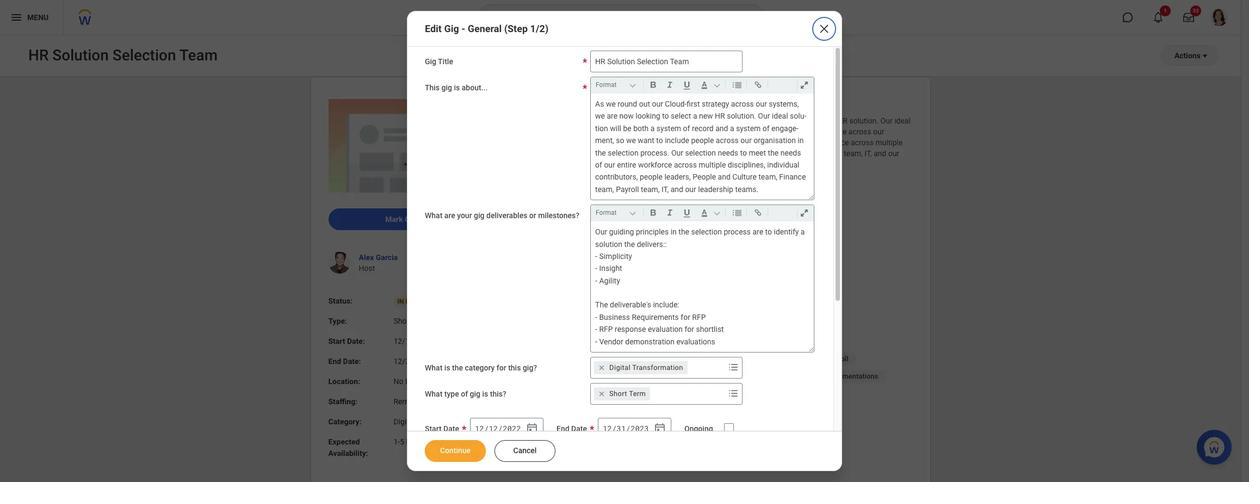 Task type: describe. For each thing, give the bounding box(es) containing it.
0 horizontal spatial demonstration
[[543, 292, 592, 301]]

are inside the as we round out our cloud-first strategy across our systems, we are now looking to select a new hr solution. our ideal solu tion will be both a system of record and a system of engage ment, so we want to include people across our organisation in the selection process. our selection needs to meet the needs of our entire workforce across multiple disciplines, individual contributors, people leaders, people and culture team, finance team, payroll team, it, and our leadership teams.
[[607, 112, 618, 121]]

teams. inside as we round out our cloud-first strategy across our systems, we are now looking to select a new hr solution. our ideal solution will be both a system of record and a system of engagement, so we want to include people across our organisation in the selection process. our selection needs to meet the needs of our entire workforce across multiple disciplines, individual contributors, people leaders, people and culture team, finance team, payroll team, it, and our leadership teams.
[[550, 160, 573, 169]]

12 / 31 / 2023
[[603, 423, 649, 434]]

start date group
[[470, 418, 544, 440]]

start date:
[[329, 337, 365, 346]]

profile logan mcneil element
[[1205, 5, 1235, 29]]

alex garcia host
[[359, 253, 398, 273]]

0 horizontal spatial short term
[[394, 317, 431, 326]]

0 vertical spatial is
[[454, 83, 460, 92]]

cloud- for tion
[[665, 100, 687, 108]]

cancel
[[514, 446, 537, 455]]

12 / 12 / 2022
[[475, 423, 521, 434]]

type:
[[329, 317, 347, 326]]

what type of gig is this?
[[425, 390, 507, 399]]

mark complete button
[[329, 209, 495, 230]]

leadership inside the as we round out our cloud-first strategy across our systems, we are now looking to select a new hr solution. our ideal solu tion will be both a system of record and a system of engage ment, so we want to include people across our organisation in the selection process. our selection needs to meet the needs of our entire workforce across multiple disciplines, individual contributors, people leaders, people and culture team, finance team, payroll team, it, and our leadership teams.
[[699, 185, 734, 194]]

record inside the as we round out our cloud-first strategy across our systems, we are now looking to select a new hr solution. our ideal solu tion will be both a system of record and a system of engage ment, so we want to include people across our organisation in the selection process. our selection needs to meet the needs of our entire workforce across multiple disciplines, individual contributors, people leaders, people and culture team, finance team, payroll team, it, and our leadership teams.
[[692, 124, 714, 133]]

evaluation inside what are your gig deliverables or milestones? text box
[[648, 325, 683, 334]]

process for our guiding principles in the selection process are to identify a solution the delivers:: - simplicity
[[641, 205, 668, 213]]

date for 12 / 31 / 2023
[[572, 425, 587, 433]]

4 / from the left
[[626, 423, 631, 434]]

italic image
[[663, 78, 678, 91]]

0 vertical spatial gig
[[442, 83, 452, 92]]

date: for end date:
[[343, 357, 361, 366]]

selection inside our guiding principles in the selection process are to identify a solution the delivers:: - simplicity - insight - agility
[[692, 228, 722, 236]]

strategy for tion
[[702, 100, 730, 108]]

end date:
[[329, 357, 361, 366]]

short inside "element"
[[610, 390, 628, 398]]

a inside our guiding principles in the selection process are to identify a solution the delivers:: - simplicity - insight - agility
[[801, 228, 805, 236]]

- inside our guiding principles in the selection process are to identify a solution the delivers:: - simplicity
[[513, 216, 515, 224]]

principles for our guiding principles in the selection process are to identify a solution the delivers:: - simplicity
[[553, 205, 586, 213]]

simplicity for our guiding principles in the selection process are to identify a solution the delivers:: - simplicity
[[517, 216, 550, 224]]

workforce inside the as we round out our cloud-first strategy across our systems, we are now looking to select a new hr solution. our ideal solu tion will be both a system of record and a system of engage ment, so we want to include people across our organisation in the selection process. our selection needs to meet the needs of our entire workforce across multiple disciplines, individual contributors, people leaders, people and culture team, finance team, payroll team, it, and our leadership teams.
[[639, 161, 673, 169]]

this
[[425, 83, 440, 92]]

will inside as we round out our cloud-first strategy across our systems, we are now looking to select a new hr solution. our ideal solution will be both a system of record and a system of engagement, so we want to include people across our organisation in the selection process. our selection needs to meet the needs of our entire workforce across multiple disciplines, individual contributors, people leaders, people and culture team, finance team, payroll team, it, and our leadership teams.
[[542, 127, 553, 136]]

the inside what are your gig deliverables or milestones? text box
[[596, 301, 608, 309]]

Gig Title text field
[[591, 51, 743, 72]]

shortlist inside what are your gig deliverables or milestones? text box
[[697, 325, 724, 334]]

location:
[[329, 377, 360, 386]]

implementations
[[825, 372, 879, 381]]

or
[[530, 211, 537, 220]]

2 horizontal spatial is
[[483, 390, 489, 399]]

about...
[[462, 83, 488, 92]]

format group for as we round out our cloud-first strategy across our systems, we are now looking to select a new hr solution. our ideal solu tion will be both a system of record and a system of engage ment, so we want to include people across our organisation in the selection process. our selection needs to meet the needs of our entire workforce across multiple disciplines, individual contributors, people leaders, people and culture team, finance team, payroll team, it, and our leadership teams.
[[594, 77, 817, 94]]

prompts image for what type of gig is this?
[[727, 387, 740, 400]]

out for will
[[556, 117, 567, 125]]

2 vertical spatial payroll
[[827, 355, 849, 363]]

inbox large image
[[1184, 12, 1195, 23]]

it, inside as we round out our cloud-first strategy across our systems, we are now looking to select a new hr solution. our ideal solution will be both a system of record and a system of engagement, so we want to include people across our organisation in the selection process. our selection needs to meet the needs of our entire workforce across multiple disciplines, individual contributors, people leaders, people and culture team, finance team, payroll team, it, and our leadership teams.
[[865, 149, 872, 158]]

include inside as we round out our cloud-first strategy across our systems, we are now looking to select a new hr solution. our ideal solution will be both a system of record and a system of engagement, so we want to include people across our organisation in the selection process. our selection needs to meet the needs of our entire workforce across multiple disciplines, individual contributors, people leaders, people and culture team, finance team, payroll team, it, and our leadership teams.
[[798, 127, 822, 136]]

start date
[[425, 425, 459, 433]]

short term element
[[610, 389, 646, 399]]

as for will
[[513, 117, 521, 125]]

this
[[509, 364, 521, 372]]

multiple inside as we round out our cloud-first strategy across our systems, we are now looking to select a new hr solution. our ideal solution will be both a system of record and a system of engagement, so we want to include people across our organisation in the selection process. our selection needs to meet the needs of our entire workforce across multiple disciplines, individual contributors, people leaders, people and culture team, finance team, payroll team, it, and our leadership teams.
[[876, 138, 903, 147]]

people inside as we round out our cloud-first strategy across our systems, we are now looking to select a new hr solution. our ideal solution will be both a system of record and a system of engagement, so we want to include people across our organisation in the selection process. our selection needs to meet the needs of our entire workforce across multiple disciplines, individual contributors, people leaders, people and culture team, finance team, payroll team, it, and our leadership teams.
[[684, 149, 707, 158]]

expected availability:
[[329, 438, 368, 458]]

out for tion
[[640, 100, 651, 108]]

0 horizontal spatial shortlist
[[614, 281, 641, 290]]

short term inside short term, press delete to clear value. option
[[610, 390, 646, 398]]

what for what type of gig is this?
[[425, 390, 443, 399]]

engagement,
[[703, 127, 747, 136]]

select for tion
[[671, 112, 692, 121]]

leadership inside as we round out our cloud-first strategy across our systems, we are now looking to select a new hr solution. our ideal solution will be both a system of record and a system of engagement, so we want to include people across our organisation in the selection process. our selection needs to meet the needs of our entire workforce across multiple disciplines, individual contributors, people leaders, people and culture team, finance team, payroll team, it, and our leadership teams.
[[513, 160, 548, 169]]

solution for our guiding principles in the selection process are to identify a solution the delivers:: - simplicity
[[724, 205, 751, 213]]

record inside as we round out our cloud-first strategy across our systems, we are now looking to select a new hr solution. our ideal solution will be both a system of record and a system of engagement, so we want to include people across our organisation in the selection process. our selection needs to meet the needs of our entire workforce across multiple disciplines, individual contributors, people leaders, people and culture team, finance team, payroll team, it, and our leadership teams.
[[624, 127, 645, 136]]

proposals
[[640, 372, 672, 381]]

solu
[[791, 112, 807, 121]]

mark
[[386, 215, 403, 224]]

guiding for our guiding principles in the selection process are to identify a solution the delivers:: - simplicity - insight - agility
[[610, 228, 635, 236]]

no
[[394, 377, 404, 386]]

leadership
[[545, 372, 580, 381]]

x image
[[818, 22, 831, 35]]

want inside as we round out our cloud-first strategy across our systems, we are now looking to select a new hr solution. our ideal solution will be both a system of record and a system of engagement, so we want to include people across our organisation in the selection process. our selection needs to meet the needs of our entire workforce across multiple disciplines, individual contributors, people leaders, people and culture team, finance team, payroll team, it, and our leadership teams.
[[771, 127, 787, 136]]

1/2)
[[531, 23, 549, 34]]

0 vertical spatial term
[[414, 317, 431, 326]]

bold image
[[646, 78, 661, 91]]

continue
[[440, 446, 471, 455]]

request
[[602, 372, 628, 381]]

0 horizontal spatial is
[[445, 364, 451, 372]]

What are your gig deliverables or milestones? text field
[[591, 222, 814, 352]]

0 horizontal spatial evaluation
[[565, 281, 600, 290]]

solutions
[[719, 355, 749, 363]]

meet inside the as we round out our cloud-first strategy across our systems, we are now looking to select a new hr solution. our ideal solu tion will be both a system of record and a system of engage ment, so we want to include people across our organisation in the selection process. our selection needs to meet the needs of our entire workforce across multiple disciplines, individual contributors, people leaders, people and culture team, finance team, payroll team, it, and our leadership teams.
[[749, 148, 767, 157]]

garcia
[[376, 253, 398, 262]]

staffing:
[[329, 397, 358, 406]]

0 vertical spatial deliverable's
[[527, 259, 569, 268]]

culture inside the as we round out our cloud-first strategy across our systems, we are now looking to select a new hr solution. our ideal solu tion will be both a system of record and a system of engage ment, so we want to include people across our organisation in the selection process. our selection needs to meet the needs of our entire workforce across multiple disciplines, individual contributors, people leaders, people and culture team, finance team, payroll team, it, and our leadership teams.
[[733, 173, 757, 181]]

ideal for will
[[895, 117, 911, 125]]

1-
[[394, 438, 400, 446]]

system implementations
[[800, 372, 879, 381]]

0 vertical spatial evaluations
[[594, 292, 633, 301]]

hr for tion
[[715, 112, 726, 121]]

continue button
[[425, 440, 486, 462]]

x small image for what type of gig is this?
[[597, 389, 608, 400]]

date for 12 / 12 / 2022
[[444, 425, 459, 433]]

close
[[816, 36, 833, 44]]

entire inside the as we round out our cloud-first strategy across our systems, we are now looking to select a new hr solution. our ideal solu tion will be both a system of record and a system of engage ment, so we want to include people across our organisation in the selection process. our selection needs to meet the needs of our entire workforce across multiple disciplines, individual contributors, people leaders, people and culture team, finance team, payroll team, it, and our leadership teams.
[[618, 161, 637, 169]]

strategy for will
[[619, 117, 647, 125]]

first for will
[[604, 117, 617, 125]]

as we round out our cloud-first strategy across our systems, we are now looking to select a new hr solution. our ideal solution will be both a system of record and a system of engagement, so we want to include people across our organisation in the selection process. our selection needs to meet the needs of our entire workforce across multiple disciplines, individual contributors, people leaders, people and culture team, finance team, payroll team, it, and our leadership teams.
[[513, 117, 913, 169]]

x small image for what is the category for this gig?
[[597, 363, 608, 373]]

what for what are your gig deliverables or milestones?
[[425, 211, 443, 220]]

bold image
[[646, 206, 661, 219]]

include: inside what are your gig deliverables or milestones? text box
[[654, 301, 680, 309]]

business transformation
[[618, 338, 697, 346]]

demonstration inside what are your gig deliverables or milestones? text box
[[626, 337, 675, 346]]

system
[[800, 372, 823, 381]]

edit gig - general (step 1/2)
[[425, 23, 549, 34]]

transformation for business requirements
[[648, 338, 697, 346]]

0 vertical spatial gig
[[444, 23, 459, 34]]

no location
[[394, 377, 435, 386]]

2 vertical spatial people
[[521, 372, 543, 381]]

deliverables
[[487, 211, 528, 220]]

edit
[[425, 23, 442, 34]]

management
[[570, 355, 612, 363]]

what are your gig deliverables or milestones?
[[425, 211, 580, 220]]

finance inside as we round out our cloud-first strategy across our systems, we are now looking to select a new hr solution. our ideal solution will be both a system of record and a system of engagement, so we want to include people across our organisation in the selection process. our selection needs to meet the needs of our entire workforce across multiple disciplines, individual contributors, people leaders, people and culture team, finance team, payroll team, it, and our leadership teams.
[[770, 149, 797, 158]]

will inside the as we round out our cloud-first strategy across our systems, we are now looking to select a new hr solution. our ideal solu tion will be both a system of record and a system of engage ment, so we want to include people across our organisation in the selection process. our selection needs to meet the needs of our entire workforce across multiple disciplines, individual contributors, people leaders, people and culture team, finance team, payroll team, it, and our leadership teams.
[[610, 124, 622, 133]]

1 / from the left
[[485, 423, 489, 434]]

our inside our guiding principles in the selection process are to identify a solution the delivers:: - simplicity - insight - agility
[[596, 228, 608, 236]]

this gig is about...
[[425, 83, 488, 92]]

location
[[406, 377, 435, 386]]

ment,
[[596, 124, 799, 145]]

end for end date:
[[329, 357, 341, 366]]

format for as we round out our cloud-first strategy across our systems, we are now looking to select a new hr solution. our ideal solu tion will be both a system of record and a system of engage ment, so we want to include people across our organisation in the selection process. our selection needs to meet the needs of our entire workforce across multiple disciplines, individual contributors, people leaders, people and culture team, finance team, payroll team, it, and our leadership teams.
[[596, 81, 617, 89]]

category:
[[329, 418, 362, 426]]

people leadership
[[521, 372, 580, 381]]

business requirements
[[521, 338, 596, 346]]

italic image
[[663, 206, 678, 219]]

digital transformation inside option
[[610, 364, 684, 372]]

as we round out our cloud-first strategy across our systems, we are now looking to select a new hr solution. our ideal solu tion will be both a system of record and a system of engage ment, so we want to include people across our organisation in the selection process. our selection needs to meet the needs of our entire workforce across multiple disciplines, individual contributors, people leaders, people and culture team, finance team, payroll team, it, and our leadership teams.
[[596, 100, 808, 194]]

simplicity for our guiding principles in the selection process are to identify a solution the delivers:: - simplicity - insight - agility
[[600, 252, 633, 261]]

be inside the as we round out our cloud-first strategy across our systems, we are now looking to select a new hr solution. our ideal solu tion will be both a system of record and a system of engage ment, so we want to include people across our organisation in the selection process. our selection needs to meet the needs of our entire workforce across multiple disciplines, individual contributors, people leaders, people and culture team, finance team, payroll team, it, and our leadership teams.
[[624, 124, 632, 133]]

identify for our guiding principles in the selection process are to identify a solution the delivers:: - simplicity
[[691, 205, 716, 213]]

selection processes
[[714, 372, 778, 381]]

0 horizontal spatial digital transformation
[[394, 418, 469, 426]]

systems
[[614, 355, 641, 363]]

ongoing
[[685, 425, 714, 433]]

tion
[[596, 112, 807, 133]]

capital
[[546, 355, 568, 363]]

0 vertical spatial short
[[394, 317, 412, 326]]

process for our guiding principles in the selection process are to identify a solution the delivers:: - simplicity - insight - agility
[[724, 228, 751, 236]]

milestones
[[585, 187, 622, 195]]

business inside what are your gig deliverables or milestones? text box
[[600, 313, 630, 322]]

recruiting
[[406, 298, 443, 305]]

gig deliverables and milestones
[[513, 187, 622, 195]]

what is the category for this gig?
[[425, 364, 537, 372]]

meet inside as we round out our cloud-first strategy across our systems, we are now looking to select a new hr solution. our ideal solution will be both a system of record and a system of engagement, so we want to include people across our organisation in the selection process. our selection needs to meet the needs of our entire workforce across multiple disciplines, individual contributors, people leaders, people and culture team, finance team, payroll team, it, and our leadership teams.
[[718, 138, 736, 147]]

process. inside the as we round out our cloud-first strategy across our systems, we are now looking to select a new hr solution. our ideal solu tion will be both a system of record and a system of engage ment, so we want to include people across our organisation in the selection process. our selection needs to meet the needs of our entire workforce across multiple disciplines, individual contributors, people leaders, people and culture team, finance team, payroll team, it, and our leadership teams.
[[641, 148, 670, 157]]

milestones?
[[539, 211, 580, 220]]

first for tion
[[687, 100, 700, 108]]

evaluations inside what are your gig deliverables or milestones? text box
[[677, 337, 716, 346]]

to inside our guiding principles in the selection process are to identify a solution the delivers:: - simplicity - insight - agility
[[766, 228, 773, 236]]

0 vertical spatial requirements
[[549, 270, 596, 279]]

type
[[445, 390, 459, 399]]

31
[[617, 423, 626, 434]]

guiding for our guiding principles in the selection process are to identify a solution the delivers:: - simplicity
[[526, 205, 551, 213]]

payroll inside as we round out our cloud-first strategy across our systems, we are now looking to select a new hr solution. our ideal solution will be both a system of record and a system of engagement, so we want to include people across our organisation in the selection process. our selection needs to meet the needs of our entire workforce across multiple disciplines, individual contributors, people leaders, people and culture team, finance team, payroll team, it, and our leadership teams.
[[820, 149, 843, 158]]

systems, for tion
[[769, 100, 799, 108]]

your
[[457, 211, 472, 220]]

request for proposals (rfp)
[[602, 372, 692, 381]]

response inside what are your gig deliverables or milestones? text box
[[615, 325, 647, 334]]

both inside as we round out our cloud-first strategy across our systems, we are now looking to select a new hr solution. our ideal solution will be both a system of record and a system of engagement, so we want to include people across our organisation in the selection process. our selection needs to meet the needs of our entire workforce across multiple disciplines, individual contributors, people leaders, people and culture team, finance team, payroll team, it, and our leadership teams.
[[565, 127, 580, 136]]

insight
[[600, 264, 623, 273]]

individual inside the as we round out our cloud-first strategy across our systems, we are now looking to select a new hr solution. our ideal solu tion will be both a system of record and a system of engage ment, so we want to include people across our organisation in the selection process. our selection needs to meet the needs of our entire workforce across multiple disciplines, individual contributors, people leaders, people and culture team, finance team, payroll team, it, and our leadership teams.
[[768, 161, 800, 169]]

our inside our guiding principles in the selection process are to identify a solution the delivers:: - simplicity
[[513, 205, 525, 213]]

to inside our guiding principles in the selection process are to identify a solution the delivers:: - simplicity
[[683, 205, 689, 213]]

in inside our guiding principles in the selection process are to identify a solution the delivers:: - simplicity - insight - agility
[[671, 228, 677, 236]]

link image for as we round out our cloud-first strategy across our systems, we are now looking to select a new hr solution. our ideal solu tion will be both a system of record and a system of engage ment, so we want to include people across our organisation in the selection process. our selection needs to meet the needs of our entire workforce across multiple disciplines, individual contributors, people leaders, people and culture team, finance team, payroll team, it, and our leadership teams.
[[751, 78, 766, 91]]

0 horizontal spatial response
[[532, 281, 563, 290]]

alex
[[359, 253, 374, 262]]

people inside the as we round out our cloud-first strategy across our systems, we are now looking to select a new hr solution. our ideal solu tion will be both a system of record and a system of engage ment, so we want to include people across our organisation in the selection process. our selection needs to meet the needs of our entire workforce across multiple disciplines, individual contributors, people leaders, people and culture team, finance team, payroll team, it, and our leadership teams.
[[693, 173, 717, 181]]

our guiding principles in the selection process are to identify a solution the delivers:: - simplicity - insight - agility
[[596, 228, 807, 285]]

hr for will
[[838, 117, 848, 125]]

alex garcia link
[[359, 253, 398, 262]]

0 horizontal spatial digital
[[394, 418, 415, 426]]

hrs/wk
[[406, 438, 430, 446]]

organisation inside as we round out our cloud-first strategy across our systems, we are now looking to select a new hr solution. our ideal solution will be both a system of record and a system of engagement, so we want to include people across our organisation in the selection process. our selection needs to meet the needs of our entire workforce across multiple disciplines, individual contributors, people leaders, people and culture team, finance team, payroll team, it, and our leadership teams.
[[513, 138, 555, 147]]

finance inside the as we round out our cloud-first strategy across our systems, we are now looking to select a new hr solution. our ideal solu tion will be both a system of record and a system of engage ment, so we want to include people across our organisation in the selection process. our selection needs to meet the needs of our entire workforce across multiple disciplines, individual contributors, people leaders, people and culture team, finance team, payroll team, it, and our leadership teams.
[[780, 173, 806, 181]]

2 vertical spatial requirements
[[552, 338, 596, 346]]

contributors, inside the as we round out our cloud-first strategy across our systems, we are now looking to select a new hr solution. our ideal solu tion will be both a system of record and a system of engage ment, so we want to include people across our organisation in the selection process. our selection needs to meet the needs of our entire workforce across multiple disciplines, individual contributors, people leaders, people and culture team, finance team, payroll team, it, and our leadership teams.
[[596, 173, 638, 181]]

human resource solutions
[[663, 355, 749, 363]]

in recruiting
[[398, 298, 443, 305]]

agility
[[600, 276, 621, 285]]

maximize image for as we round out our cloud-first strategy across our systems, we are now looking to select a new hr solution. our ideal solu tion will be both a system of record and a system of engage ment, so we want to include people across our organisation in the selection process. our selection needs to meet the needs of our entire workforce across multiple disciplines, individual contributors, people leaders, people and culture team, finance team, payroll team, it, and our leadership teams.
[[798, 78, 812, 91]]

complete
[[405, 215, 438, 224]]

end date
[[557, 425, 587, 433]]

mark complete
[[386, 215, 438, 224]]

12 for 12 / 12 / 2022
[[475, 423, 484, 434]]

cloud- for will
[[582, 117, 604, 125]]

format group for our guiding principles in the selection process are to identify a solution the delivers::
[[594, 205, 817, 222]]

in inside the as we round out our cloud-first strategy across our systems, we are now looking to select a new hr solution. our ideal solu tion will be both a system of record and a system of engage ment, so we want to include people across our organisation in the selection process. our selection needs to meet the needs of our entire workforce across multiple disciplines, individual contributors, people leaders, people and culture team, finance team, payroll team, it, and our leadership teams.
[[798, 136, 804, 145]]

leaders, inside as we round out our cloud-first strategy across our systems, we are now looking to select a new hr solution. our ideal solution will be both a system of record and a system of engagement, so we want to include people across our organisation in the selection process. our selection needs to meet the needs of our entire workforce across multiple disciplines, individual contributors, people leaders, people and culture team, finance team, payroll team, it, and our leadership teams.
[[655, 149, 682, 158]]



Task type: vqa. For each thing, say whether or not it's contained in the screenshot.
Potential/Agility
no



Task type: locate. For each thing, give the bounding box(es) containing it.
guiding inside our guiding principles in the selection process are to identify a solution the delivers:: - simplicity - insight - agility
[[610, 228, 635, 236]]

1 maximize image from the top
[[798, 78, 812, 91]]

disciplines, inside as we round out our cloud-first strategy across our systems, we are now looking to select a new hr solution. our ideal solution will be both a system of record and a system of engagement, so we want to include people across our organisation in the selection process. our selection needs to meet the needs of our entire workforce across multiple disciplines, individual contributors, people leaders, people and culture team, finance team, payroll team, it, and our leadership teams.
[[513, 149, 550, 158]]

1 horizontal spatial the
[[596, 301, 608, 309]]

short term down request
[[610, 390, 646, 398]]

12
[[475, 423, 484, 434], [489, 423, 498, 434], [603, 423, 612, 434]]

demonstration
[[543, 292, 592, 301], [626, 337, 675, 346]]

2 date from the left
[[572, 425, 587, 433]]

digital transformation up hrs/wk
[[394, 418, 469, 426]]

12/12/2022
[[394, 337, 434, 346]]

solution inside our guiding principles in the selection process are to identify a solution the delivers:: - simplicity
[[724, 205, 751, 213]]

it, inside the as we round out our cloud-first strategy across our systems, we are now looking to select a new hr solution. our ideal solu tion will be both a system of record and a system of engage ment, so we want to include people across our organisation in the selection process. our selection needs to meet the needs of our entire workforce across multiple disciplines, individual contributors, people leaders, people and culture team, finance team, payroll team, it, and our leadership teams.
[[662, 185, 669, 194]]

in down milestones
[[588, 205, 594, 213]]

0 horizontal spatial cloud-
[[582, 117, 604, 125]]

0 vertical spatial as
[[596, 100, 605, 108]]

what for what is the category for this gig?
[[425, 364, 443, 372]]

evaluation down the insight
[[565, 281, 600, 290]]

now for will
[[743, 117, 757, 125]]

the
[[513, 259, 525, 268], [596, 301, 608, 309]]

solution for our guiding principles in the selection process are to identify a solution the delivers:: - simplicity - insight - agility
[[596, 240, 623, 249]]

as
[[596, 100, 605, 108], [513, 117, 521, 125]]

end inside edit gig - general (step 1/2) dialog
[[557, 425, 570, 433]]

teams. up bulleted list icon
[[736, 185, 759, 194]]

0 horizontal spatial first
[[604, 117, 617, 125]]

vendor
[[517, 292, 541, 301], [600, 337, 624, 346]]

term down the "recruiting"
[[414, 317, 431, 326]]

This gig is about... text field
[[591, 94, 814, 200]]

1 horizontal spatial first
[[687, 100, 700, 108]]

individual up gig deliverables and milestones
[[552, 149, 584, 158]]

looking left solu
[[759, 117, 783, 125]]

0 horizontal spatial the
[[513, 259, 525, 268]]

our guiding principles in the selection process are to identify a solution the delivers:: - simplicity
[[513, 205, 796, 224]]

0 horizontal spatial as
[[513, 117, 521, 125]]

date:
[[347, 337, 365, 346], [343, 357, 361, 366]]

ideal for tion
[[772, 112, 789, 121]]

1 horizontal spatial organisation
[[754, 136, 796, 145]]

short down request
[[610, 390, 628, 398]]

0 vertical spatial vendor
[[517, 292, 541, 301]]

1 horizontal spatial digital
[[610, 364, 631, 372]]

2 horizontal spatial gig
[[513, 187, 524, 195]]

principles inside our guiding principles in the selection process are to identify a solution the delivers:: - simplicity
[[553, 205, 586, 213]]

disciplines, up deliverables
[[513, 149, 550, 158]]

12 for 12 / 31 / 2023
[[603, 423, 612, 434]]

gig right edit
[[444, 23, 459, 34]]

include inside the as we round out our cloud-first strategy across our systems, we are now looking to select a new hr solution. our ideal solu tion will be both a system of record and a system of engage ment, so we want to include people across our organisation in the selection process. our selection needs to meet the needs of our entire workforce across multiple disciplines, individual contributors, people leaders, people and culture team, finance team, payroll team, it, and our leadership teams.
[[665, 136, 690, 145]]

2 what from the top
[[425, 364, 443, 372]]

2 link image from the top
[[751, 206, 766, 219]]

x small image
[[597, 363, 608, 373], [597, 389, 608, 400]]

prompts image down selection
[[727, 387, 740, 400]]

leadership up deliverables
[[513, 160, 548, 169]]

new up ment,
[[700, 112, 714, 121]]

1 vertical spatial identify
[[774, 228, 799, 236]]

new
[[700, 112, 714, 121], [822, 117, 836, 125]]

identify inside our guiding principles in the selection process are to identify a solution the delivers:: - simplicity - insight - agility
[[774, 228, 799, 236]]

disciplines, down engagement,
[[728, 161, 766, 169]]

strategy
[[702, 100, 730, 108], [619, 117, 647, 125]]

2 prompts image from the top
[[727, 387, 740, 400]]

calendar image right the 2022 at left
[[526, 422, 539, 436]]

hr inside as we round out our cloud-first strategy across our systems, we are now looking to select a new hr solution. our ideal solution will be both a system of record and a system of engagement, so we want to include people across our organisation in the selection process. our selection needs to meet the needs of our entire workforce across multiple disciplines, individual contributors, people leaders, people and culture team, finance team, payroll team, it, and our leadership teams.
[[838, 117, 848, 125]]

0 horizontal spatial include:
[[570, 259, 597, 268]]

include down solu
[[798, 127, 822, 136]]

maximize image for our guiding principles in the selection process are to identify a solution the delivers::
[[798, 206, 812, 219]]

1 horizontal spatial want
[[771, 127, 787, 136]]

cloud- inside as we round out our cloud-first strategy across our systems, we are now looking to select a new hr solution. our ideal solution will be both a system of record and a system of engagement, so we want to include people across our organisation in the selection process. our selection needs to meet the needs of our entire workforce across multiple disciplines, individual contributors, people leaders, people and culture team, finance team, payroll team, it, and our leadership teams.
[[582, 117, 604, 125]]

1 calendar image from the left
[[526, 422, 539, 436]]

include down tion
[[665, 136, 690, 145]]

requirements inside what are your gig deliverables or milestones? text box
[[632, 313, 679, 322]]

entire inside as we round out our cloud-first strategy across our systems, we are now looking to select a new hr solution. our ideal solution will be both a system of record and a system of engagement, so we want to include people across our organisation in the selection process. our selection needs to meet the needs of our entire workforce across multiple disciplines, individual contributors, people leaders, people and culture team, finance team, payroll team, it, and our leadership teams.
[[794, 138, 814, 147]]

a inside our guiding principles in the selection process are to identify a solution the delivers:: - simplicity
[[718, 205, 722, 213]]

the down agility
[[596, 301, 608, 309]]

hr up engagement,
[[715, 112, 726, 121]]

contributors, inside as we round out our cloud-first strategy across our systems, we are now looking to select a new hr solution. our ideal solution will be both a system of record and a system of engagement, so we want to include people across our organisation in the selection process. our selection needs to meet the needs of our entire workforce across multiple disciplines, individual contributors, people leaders, people and culture team, finance team, payroll team, it, and our leadership teams.
[[586, 149, 629, 158]]

link image
[[751, 78, 766, 91], [751, 206, 766, 219]]

leaders, inside the as we round out our cloud-first strategy across our systems, we are now looking to select a new hr solution. our ideal solu tion will be both a system of record and a system of engage ment, so we want to include people across our organisation in the selection process. our selection needs to meet the needs of our entire workforce across multiple disciplines, individual contributors, people leaders, people and culture team, finance team, payroll team, it, and our leadership teams.
[[665, 173, 691, 181]]

deliverable's inside what are your gig deliverables or milestones? text box
[[610, 301, 652, 309]]

1 vertical spatial process
[[724, 228, 751, 236]]

3 12 from the left
[[603, 423, 612, 434]]

2 format from the top
[[596, 209, 617, 217]]

1 vertical spatial response
[[615, 325, 647, 334]]

payroll
[[820, 149, 843, 158], [616, 185, 639, 194], [827, 355, 849, 363]]

end date group
[[598, 418, 672, 440]]

systems,
[[769, 100, 799, 108], [686, 117, 716, 125]]

solution. for tion
[[727, 112, 757, 121]]

delivers:: down our guiding principles in the selection process are to identify a solution the delivers:: - simplicity
[[637, 240, 667, 249]]

looking for will
[[759, 117, 783, 125]]

short term, press delete to clear value. option
[[595, 388, 651, 401]]

0 horizontal spatial start
[[329, 337, 345, 346]]

include: up 'business transformation'
[[654, 301, 680, 309]]

response
[[532, 281, 563, 290], [615, 325, 647, 334]]

in down 'engage'
[[798, 136, 804, 145]]

are inside our guiding principles in the selection process are to identify a solution the delivers:: - simplicity - insight - agility
[[753, 228, 764, 236]]

ideal inside as we round out our cloud-first strategy across our systems, we are now looking to select a new hr solution. our ideal solution will be both a system of record and a system of engagement, so we want to include people across our organisation in the selection process. our selection needs to meet the needs of our entire workforce across multiple disciplines, individual contributors, people leaders, people and culture team, finance team, payroll team, it, and our leadership teams.
[[895, 117, 911, 125]]

1 link image from the top
[[751, 78, 766, 91]]

1 vertical spatial leadership
[[699, 185, 734, 194]]

requirements up 'business transformation'
[[632, 313, 679, 322]]

underline image right italic icon
[[680, 206, 695, 219]]

organisation inside the as we round out our cloud-first strategy across our systems, we are now looking to select a new hr solution. our ideal solu tion will be both a system of record and a system of engage ment, so we want to include people across our organisation in the selection process. our selection needs to meet the needs of our entire workforce across multiple disciplines, individual contributors, people leaders, people and culture team, finance team, payroll team, it, and our leadership teams.
[[754, 136, 796, 145]]

1 vertical spatial end
[[557, 425, 570, 433]]

0 vertical spatial format group
[[594, 77, 817, 94]]

1 format from the top
[[596, 81, 617, 89]]

systems, inside as we round out our cloud-first strategy across our systems, we are now looking to select a new hr solution. our ideal solution will be both a system of record and a system of engagement, so we want to include people across our organisation in the selection process. our selection needs to meet the needs of our entire workforce across multiple disciplines, individual contributors, people leaders, people and culture team, finance team, payroll team, it, and our leadership teams.
[[686, 117, 716, 125]]

entire up milestones
[[618, 161, 637, 169]]

1 vertical spatial solution
[[724, 205, 751, 213]]

short down in
[[394, 317, 412, 326]]

1 horizontal spatial 12
[[489, 423, 498, 434]]

people down as we round out our cloud-first strategy across our systems, we are now looking to select a new hr solution. our ideal solution will be both a system of record and a system of engagement, so we want to include people across our organisation in the selection process. our selection needs to meet the needs of our entire workforce across multiple disciplines, individual contributors, people leaders, people and culture team, finance team, payroll team, it, and our leadership teams.
[[693, 173, 717, 181]]

1 vertical spatial deliverable's
[[610, 301, 652, 309]]

x small image down request
[[597, 389, 608, 400]]

gig title
[[425, 57, 453, 66]]

culture down engagement,
[[723, 149, 748, 158]]

0 horizontal spatial both
[[565, 127, 580, 136]]

gig right this
[[442, 83, 452, 92]]

prompts image for what is the category for this gig?
[[727, 361, 740, 374]]

2 12 from the left
[[489, 423, 498, 434]]

bulleted list image
[[730, 78, 745, 91]]

digital inside 'element'
[[610, 364, 631, 372]]

new for will
[[822, 117, 836, 125]]

0 vertical spatial start
[[329, 337, 345, 346]]

availability:
[[329, 449, 368, 458]]

so inside as we round out our cloud-first strategy across our systems, we are now looking to select a new hr solution. our ideal solution will be both a system of record and a system of engagement, so we want to include people across our organisation in the selection process. our selection needs to meet the needs of our entire workforce across multiple disciplines, individual contributors, people leaders, people and culture team, finance team, payroll team, it, and our leadership teams.
[[749, 127, 757, 136]]

digital
[[610, 364, 631, 372], [394, 418, 415, 426]]

gig right your
[[474, 211, 485, 220]]

workforce
[[815, 138, 850, 147], [639, 161, 673, 169]]

out inside the as we round out our cloud-first strategy across our systems, we are now looking to select a new hr solution. our ideal solu tion will be both a system of record and a system of engage ment, so we want to include people across our organisation in the selection process. our selection needs to meet the needs of our entire workforce across multiple disciplines, individual contributors, people leaders, people and culture team, finance team, payroll team, it, and our leadership teams.
[[640, 100, 651, 108]]

1 date from the left
[[444, 425, 459, 433]]

0 vertical spatial principles
[[553, 205, 586, 213]]

demonstration up digital transformation 'element'
[[626, 337, 675, 346]]

0 horizontal spatial include
[[665, 136, 690, 145]]

start up hrs/wk
[[425, 425, 442, 433]]

identify inside our guiding principles in the selection process are to identify a solution the delivers:: - simplicity
[[691, 205, 716, 213]]

format button down milestones
[[594, 207, 641, 219]]

principles down gig deliverables and milestones
[[553, 205, 586, 213]]

so right engagement,
[[749, 127, 757, 136]]

short term up 12/12/2022
[[394, 317, 431, 326]]

so inside the as we round out our cloud-first strategy across our systems, we are now looking to select a new hr solution. our ideal solu tion will be both a system of record and a system of engage ment, so we want to include people across our organisation in the selection process. our selection needs to meet the needs of our entire workforce across multiple disciplines, individual contributors, people leaders, people and culture team, finance team, payroll team, it, and our leadership teams.
[[616, 136, 625, 145]]

1 vertical spatial systems,
[[686, 117, 716, 125]]

underline image
[[680, 78, 695, 91], [680, 206, 695, 219]]

digital transformation, press delete to clear value. option
[[595, 362, 688, 375]]

leaders, down ment,
[[655, 149, 682, 158]]

in inside our guiding principles in the selection process are to identify a solution the delivers:: - simplicity
[[588, 205, 594, 213]]

0 vertical spatial leaders,
[[655, 149, 682, 158]]

as for tion
[[596, 100, 605, 108]]

0 horizontal spatial principles
[[553, 205, 586, 213]]

disciplines,
[[513, 149, 550, 158], [728, 161, 766, 169]]

1 format button from the top
[[594, 79, 641, 91]]

process.
[[610, 138, 639, 147], [641, 148, 670, 157]]

2 human from the left
[[663, 355, 686, 363]]

evaluation up 'business transformation'
[[648, 325, 683, 334]]

0 horizontal spatial workforce
[[639, 161, 673, 169]]

format group up tion
[[594, 77, 817, 94]]

0 horizontal spatial now
[[620, 112, 634, 121]]

gig?
[[523, 364, 537, 372]]

principles for our guiding principles in the selection process are to identify a solution the delivers:: - simplicity - insight - agility
[[636, 228, 669, 236]]

0 horizontal spatial evaluations
[[594, 292, 633, 301]]

leaders, up italic icon
[[665, 173, 691, 181]]

date left 31
[[572, 425, 587, 433]]

new inside the as we round out our cloud-first strategy across our systems, we are now looking to select a new hr solution. our ideal solu tion will be both a system of record and a system of engage ment, so we want to include people across our organisation in the selection process. our selection needs to meet the needs of our entire workforce across multiple disciplines, individual contributors, people leaders, people and culture team, finance team, payroll team, it, and our leadership teams.
[[700, 112, 714, 121]]

both inside the as we round out our cloud-first strategy across our systems, we are now looking to select a new hr solution. our ideal solu tion will be both a system of record and a system of engage ment, so we want to include people across our organisation in the selection process. our selection needs to meet the needs of our entire workforce across multiple disciplines, individual contributors, people leaders, people and culture team, finance team, payroll team, it, and our leadership teams.
[[634, 124, 649, 133]]

format button for our guiding principles in the selection process are to identify a solution the delivers::
[[594, 207, 641, 219]]

disciplines, inside the as we round out our cloud-first strategy across our systems, we are now looking to select a new hr solution. our ideal solu tion will be both a system of record and a system of engage ment, so we want to include people across our organisation in the selection process. our selection needs to meet the needs of our entire workforce across multiple disciplines, individual contributors, people leaders, people and culture team, finance team, payroll team, it, and our leadership teams.
[[728, 161, 766, 169]]

transformation up "proposals"
[[633, 364, 684, 372]]

0 vertical spatial strategy
[[702, 100, 730, 108]]

0 horizontal spatial vendor
[[517, 292, 541, 301]]

people
[[684, 149, 707, 158], [693, 173, 717, 181], [521, 372, 543, 381]]

delivers:: inside our guiding principles in the selection process are to identify a solution the delivers:: - simplicity - insight - agility
[[637, 240, 667, 249]]

want
[[771, 127, 787, 136], [638, 136, 655, 145]]

format group
[[594, 77, 817, 94], [594, 205, 817, 222]]

teams. inside the as we round out our cloud-first strategy across our systems, we are now looking to select a new hr solution. our ideal solu tion will be both a system of record and a system of engage ment, so we want to include people across our organisation in the selection process. our selection needs to meet the needs of our entire workforce across multiple disciplines, individual contributors, people leaders, people and culture team, finance team, payroll team, it, and our leadership teams.
[[736, 185, 759, 194]]

2 maximize image from the top
[[798, 206, 812, 219]]

now inside the as we round out our cloud-first strategy across our systems, we are now looking to select a new hr solution. our ideal solu tion will be both a system of record and a system of engage ment, so we want to include people across our organisation in the selection process. our selection needs to meet the needs of our entire workforce across multiple disciplines, individual contributors, people leaders, people and culture team, finance team, payroll team, it, and our leadership teams.
[[620, 112, 634, 121]]

0 horizontal spatial short
[[394, 317, 412, 326]]

select for will
[[794, 117, 814, 125]]

2 format button from the top
[[594, 207, 641, 219]]

status:
[[329, 297, 353, 305]]

is left this?
[[483, 390, 489, 399]]

gig for gig title
[[425, 57, 437, 66]]

teams. up gig deliverables and milestones
[[550, 160, 573, 169]]

we
[[606, 100, 616, 108], [596, 112, 605, 121], [523, 117, 533, 125], [718, 117, 728, 125], [759, 127, 769, 136], [627, 136, 636, 145]]

1 horizontal spatial date
[[572, 425, 587, 433]]

gig for your
[[474, 211, 485, 220]]

new inside as we round out our cloud-first strategy across our systems, we are now looking to select a new hr solution. our ideal solution will be both a system of record and a system of engagement, so we want to include people across our organisation in the selection process. our selection needs to meet the needs of our entire workforce across multiple disciplines, individual contributors, people leaders, people and culture team, finance team, payroll team, it, and our leadership teams.
[[822, 117, 836, 125]]

1 horizontal spatial round
[[618, 100, 638, 108]]

1 vertical spatial leaders,
[[665, 173, 691, 181]]

organisation down 'engage'
[[754, 136, 796, 145]]

1 horizontal spatial delivers::
[[766, 205, 796, 213]]

format for our guiding principles in the selection process are to identify a solution the delivers::
[[596, 209, 617, 217]]

round for will
[[535, 117, 555, 125]]

1 horizontal spatial end
[[557, 425, 570, 433]]

0 horizontal spatial meet
[[718, 138, 736, 147]]

want inside the as we round out our cloud-first strategy across our systems, we are now looking to select a new hr solution. our ideal solu tion will be both a system of record and a system of engage ment, so we want to include people across our organisation in the selection process. our selection needs to meet the needs of our entire workforce across multiple disciplines, individual contributors, people leaders, people and culture team, finance team, payroll team, it, and our leadership teams.
[[638, 136, 655, 145]]

human capital management systems
[[521, 355, 641, 363]]

2 vertical spatial what
[[425, 390, 443, 399]]

identify for our guiding principles in the selection process are to identify a solution the delivers:: - simplicity - insight - agility
[[774, 228, 799, 236]]

now inside as we round out our cloud-first strategy across our systems, we are now looking to select a new hr solution. our ideal solution will be both a system of record and a system of engagement, so we want to include people across our organisation in the selection process. our selection needs to meet the needs of our entire workforce across multiple disciplines, individual contributors, people leaders, people and culture team, finance team, payroll team, it, and our leadership teams.
[[743, 117, 757, 125]]

1 vertical spatial is
[[445, 364, 451, 372]]

what up location
[[425, 364, 443, 372]]

human up (rfp)
[[663, 355, 686, 363]]

1 what from the top
[[425, 211, 443, 220]]

new for tion
[[700, 112, 714, 121]]

digital transformation element
[[610, 363, 684, 373]]

solution inside as we round out our cloud-first strategy across our systems, we are now looking to select a new hr solution. our ideal solution will be both a system of record and a system of engagement, so we want to include people across our organisation in the selection process. our selection needs to meet the needs of our entire workforce across multiple disciplines, individual contributors, people leaders, people and culture team, finance team, payroll team, it, and our leadership teams.
[[513, 127, 540, 136]]

calendar image for 12 / 12 / 2022
[[526, 422, 539, 436]]

process
[[641, 205, 668, 213], [724, 228, 751, 236]]

end right the 2022 at left
[[557, 425, 570, 433]]

human for human capital management systems
[[521, 355, 544, 363]]

(rfp)
[[674, 372, 692, 381]]

1 horizontal spatial process
[[724, 228, 751, 236]]

1 vertical spatial digital
[[394, 418, 415, 426]]

3 what from the top
[[425, 390, 443, 399]]

0 vertical spatial systems,
[[769, 100, 799, 108]]

0 vertical spatial culture
[[723, 149, 748, 158]]

1 horizontal spatial individual
[[768, 161, 800, 169]]

1 underline image from the top
[[680, 78, 695, 91]]

underline image for our guiding principles in the selection process are to identify a solution the delivers::
[[680, 206, 695, 219]]

is left "about..."
[[454, 83, 460, 92]]

strategy inside as we round out our cloud-first strategy across our systems, we are now looking to select a new hr solution. our ideal solution will be both a system of record and a system of engagement, so we want to include people across our organisation in the selection process. our selection needs to meet the needs of our entire workforce across multiple disciplines, individual contributors, people leaders, people and culture team, finance team, payroll team, it, and our leadership teams.
[[619, 117, 647, 125]]

start
[[329, 337, 345, 346], [425, 425, 442, 433]]

date: up 'end date:'
[[347, 337, 365, 346]]

1 vertical spatial culture
[[733, 173, 757, 181]]

underline image right italic image
[[680, 78, 695, 91]]

1 12 from the left
[[475, 423, 484, 434]]

as inside the as we round out our cloud-first strategy across our systems, we are now looking to select a new hr solution. our ideal solu tion will be both a system of record and a system of engage ment, so we want to include people across our organisation in the selection process. our selection needs to meet the needs of our entire workforce across multiple disciplines, individual contributors, people leaders, people and culture team, finance team, payroll team, it, and our leadership teams.
[[596, 100, 605, 108]]

in down italic icon
[[671, 228, 677, 236]]

format button for as we round out our cloud-first strategy across our systems, we are now looking to select a new hr solution. our ideal solu tion will be both a system of record and a system of engage ment, so we want to include people across our organisation in the selection process. our selection needs to meet the needs of our entire workforce across multiple disciplines, individual contributors, people leaders, people and culture team, finance team, payroll team, it, and our leadership teams.
[[594, 79, 641, 91]]

0 horizontal spatial identify
[[691, 205, 716, 213]]

maximize image
[[798, 78, 812, 91], [798, 206, 812, 219]]

0 horizontal spatial deliverable's
[[527, 259, 569, 268]]

0 horizontal spatial be
[[555, 127, 563, 136]]

so up milestones
[[616, 136, 625, 145]]

prompts image left processes
[[727, 361, 740, 374]]

link image right bulleted list icon
[[751, 206, 766, 219]]

principles
[[553, 205, 586, 213], [636, 228, 669, 236]]

the down deliverables
[[513, 259, 525, 268]]

3 / from the left
[[612, 423, 617, 434]]

hr right solu
[[838, 117, 848, 125]]

human up the gig?
[[521, 355, 544, 363]]

1 vertical spatial guiding
[[610, 228, 635, 236]]

5
[[400, 438, 405, 446]]

delivers:: right bulleted list icon
[[766, 205, 796, 213]]

x small image left the systems
[[597, 363, 608, 373]]

system
[[657, 124, 682, 133], [737, 124, 761, 133], [588, 127, 613, 136], [668, 127, 693, 136]]

1 format group from the top
[[594, 77, 817, 94]]

calendar image for 12 / 31 / 2023
[[654, 422, 667, 436]]

evaluations up resource
[[677, 337, 716, 346]]

0 horizontal spatial systems,
[[686, 117, 716, 125]]

simplicity inside our guiding principles in the selection process are to identify a solution the delivers:: - simplicity
[[517, 216, 550, 224]]

vendor inside the deliverable's include: - business requirements for rfp - rfp response evaluation for shortlist - vendor demonstration evaluations
[[600, 337, 624, 346]]

delivers:: for our guiding principles in the selection process are to identify a solution the delivers:: - simplicity - insight - agility
[[637, 240, 667, 249]]

underline image for as we round out our cloud-first strategy across our systems, we are now looking to select a new hr solution. our ideal solu tion will be both a system of record and a system of engage ment, so we want to include people across our organisation in the selection process. our selection needs to meet the needs of our entire workforce across multiple disciplines, individual contributors, people leaders, people and culture team, finance team, payroll team, it, and our leadership teams.
[[680, 78, 695, 91]]

resource
[[687, 355, 717, 363]]

first inside as we round out our cloud-first strategy across our systems, we are now looking to select a new hr solution. our ideal solution will be both a system of record and a system of engagement, so we want to include people across our organisation in the selection process. our selection needs to meet the needs of our entire workforce across multiple disciplines, individual contributors, people leaders, people and culture team, finance team, payroll team, it, and our leadership teams.
[[604, 117, 617, 125]]

individual down 'engage'
[[768, 161, 800, 169]]

1 vertical spatial simplicity
[[600, 252, 633, 261]]

requirements left agility
[[549, 270, 596, 279]]

systems, for will
[[686, 117, 716, 125]]

1 horizontal spatial so
[[749, 127, 757, 136]]

1 horizontal spatial strategy
[[702, 100, 730, 108]]

0 vertical spatial round
[[618, 100, 638, 108]]

0 vertical spatial solution
[[513, 127, 540, 136]]

1 horizontal spatial demonstration
[[626, 337, 675, 346]]

0 horizontal spatial ideal
[[772, 112, 789, 121]]

process. up milestones
[[610, 138, 639, 147]]

transformation for category:
[[417, 418, 469, 426]]

x small image inside short term, press delete to clear value. option
[[597, 389, 608, 400]]

0 horizontal spatial organisation
[[513, 138, 555, 147]]

close tooltip
[[810, 29, 840, 51]]

process. inside as we round out our cloud-first strategy across our systems, we are now looking to select a new hr solution. our ideal solution will be both a system of record and a system of engagement, so we want to include people across our organisation in the selection process. our selection needs to meet the needs of our entire workforce across multiple disciplines, individual contributors, people leaders, people and culture team, finance team, payroll team, it, and our leadership teams.
[[610, 138, 639, 147]]

so
[[749, 127, 757, 136], [616, 136, 625, 145]]

calendar image inside end date group
[[654, 422, 667, 436]]

evaluations
[[594, 292, 633, 301], [677, 337, 716, 346]]

be inside as we round out our cloud-first strategy across our systems, we are now looking to select a new hr solution. our ideal solution will be both a system of record and a system of engagement, so we want to include people across our organisation in the selection process. our selection needs to meet the needs of our entire workforce across multiple disciplines, individual contributors, people leaders, people and culture team, finance team, payroll team, it, and our leadership teams.
[[555, 127, 563, 136]]

host
[[359, 264, 375, 273]]

round
[[618, 100, 638, 108], [535, 117, 555, 125]]

gig
[[444, 23, 459, 34], [425, 57, 437, 66], [513, 187, 524, 195]]

1 vertical spatial include:
[[654, 301, 680, 309]]

entire
[[794, 138, 814, 147], [618, 161, 637, 169]]

culture up bulleted list icon
[[733, 173, 757, 181]]

strategy down bold image
[[619, 117, 647, 125]]

what left 'type'
[[425, 390, 443, 399]]

is
[[454, 83, 460, 92], [445, 364, 451, 372], [483, 390, 489, 399]]

are inside our guiding principles in the selection process are to identify a solution the delivers:: - simplicity
[[670, 205, 681, 213]]

evaluations down agility
[[594, 292, 633, 301]]

date: for start date:
[[347, 337, 365, 346]]

gig left this?
[[470, 390, 481, 399]]

this?
[[490, 390, 507, 399]]

1 vertical spatial shortlist
[[697, 325, 724, 334]]

1 x small image from the top
[[597, 363, 608, 373]]

simplicity inside our guiding principles in the selection process are to identify a solution the delivers:: - simplicity - insight - agility
[[600, 252, 633, 261]]

1 horizontal spatial include:
[[654, 301, 680, 309]]

1 vertical spatial x small image
[[597, 389, 608, 400]]

1 vertical spatial round
[[535, 117, 555, 125]]

calendar image
[[526, 422, 539, 436], [654, 422, 667, 436]]

2 calendar image from the left
[[654, 422, 667, 436]]

demonstration up business requirements
[[543, 292, 592, 301]]

transformation up resource
[[648, 338, 697, 346]]

end
[[329, 357, 341, 366], [557, 425, 570, 433]]

2 / from the left
[[498, 423, 503, 434]]

delivers:: for our guiding principles in the selection process are to identify a solution the delivers:: - simplicity
[[766, 205, 796, 213]]

round inside as we round out our cloud-first strategy across our systems, we are now looking to select a new hr solution. our ideal solution will be both a system of record and a system of engagement, so we want to include people across our organisation in the selection process. our selection needs to meet the needs of our entire workforce across multiple disciplines, individual contributors, people leaders, people and culture team, finance team, payroll team, it, and our leadership teams.
[[535, 117, 555, 125]]

in inside as we round out our cloud-first strategy across our systems, we are now looking to select a new hr solution. our ideal solution will be both a system of record and a system of engagement, so we want to include people across our organisation in the selection process. our selection needs to meet the needs of our entire workforce across multiple disciplines, individual contributors, people leaders, people and culture team, finance team, payroll team, it, and our leadership teams.
[[557, 138, 563, 147]]

processes
[[745, 372, 778, 381]]

the
[[565, 138, 575, 147], [738, 138, 748, 147], [596, 148, 606, 157], [768, 148, 779, 157], [596, 205, 607, 213], [753, 205, 764, 213], [679, 228, 690, 236], [625, 240, 635, 249], [452, 364, 463, 372]]

format
[[596, 81, 617, 89], [596, 209, 617, 217]]

term inside "element"
[[629, 390, 646, 398]]

simplicity down deliverables
[[517, 216, 550, 224]]

out
[[640, 100, 651, 108], [556, 117, 567, 125]]

gig left title
[[425, 57, 437, 66]]

2 format group from the top
[[594, 205, 817, 222]]

1 horizontal spatial principles
[[636, 228, 669, 236]]

selection inside our guiding principles in the selection process are to identify a solution the delivers:: - simplicity
[[609, 205, 639, 213]]

0 vertical spatial shortlist
[[614, 281, 641, 290]]

the deliverable's include: - business requirements for rfp - rfp response evaluation for shortlist - vendor demonstration evaluations inside what are your gig deliverables or milestones? text box
[[596, 301, 724, 346]]

0 horizontal spatial teams.
[[550, 160, 573, 169]]

link image right bulleted list image
[[751, 78, 766, 91]]

round inside the as we round out our cloud-first strategy across our systems, we are now looking to select a new hr solution. our ideal solu tion will be both a system of record and a system of engage ment, so we want to include people across our organisation in the selection process. our selection needs to meet the needs of our entire workforce across multiple disciplines, individual contributors, people leaders, people and culture team, finance team, payroll team, it, and our leadership teams.
[[618, 100, 638, 108]]

0 vertical spatial date:
[[347, 337, 365, 346]]

0 vertical spatial include:
[[570, 259, 597, 268]]

end for end date
[[557, 425, 570, 433]]

0 horizontal spatial process
[[641, 205, 668, 213]]

date up "continue"
[[444, 425, 459, 433]]

workforce inside as we round out our cloud-first strategy across our systems, we are now looking to select a new hr solution. our ideal solution will be both a system of record and a system of engagement, so we want to include people across our organisation in the selection process. our selection needs to meet the needs of our entire workforce across multiple disciplines, individual contributors, people leaders, people and culture team, finance team, payroll team, it, and our leadership teams.
[[815, 138, 850, 147]]

transformation down 'type'
[[417, 418, 469, 426]]

edit gig - general (step 1/2) dialog
[[407, 11, 843, 482]]

entire down 'engage'
[[794, 138, 814, 147]]

title
[[438, 57, 453, 66]]

digital up request
[[610, 364, 631, 372]]

notifications large image
[[1154, 12, 1165, 23]]

2 underline image from the top
[[680, 206, 695, 219]]

1-5 hrs/wk
[[394, 438, 430, 446]]

both
[[634, 124, 649, 133], [565, 127, 580, 136]]

1 vertical spatial gig
[[425, 57, 437, 66]]

solution inside our guiding principles in the selection process are to identify a solution the delivers:: - simplicity - insight - agility
[[596, 240, 623, 249]]

gig for of
[[470, 390, 481, 399]]

0 vertical spatial process
[[641, 205, 668, 213]]

format button left bold image
[[594, 79, 641, 91]]

shortlist down the insight
[[614, 281, 641, 290]]

hr inside the as we round out our cloud-first strategy across our systems, we are now looking to select a new hr solution. our ideal solu tion will be both a system of record and a system of engage ment, so we want to include people across our organisation in the selection process. our selection needs to meet the needs of our entire workforce across multiple disciplines, individual contributors, people leaders, people and culture team, finance team, payroll team, it, and our leadership teams.
[[715, 112, 726, 121]]

expected
[[329, 438, 360, 446]]

1 horizontal spatial human
[[663, 355, 686, 363]]

1 prompts image from the top
[[727, 361, 740, 374]]

requirements up human capital management systems
[[552, 338, 596, 346]]

start for start date:
[[329, 337, 345, 346]]

new right solu
[[822, 117, 836, 125]]

human for human resource solutions
[[663, 355, 686, 363]]

(step
[[505, 23, 528, 34]]

1 horizontal spatial hr
[[838, 117, 848, 125]]

gig
[[442, 83, 452, 92], [474, 211, 485, 220], [470, 390, 481, 399]]

transformation inside 'element'
[[633, 364, 684, 372]]

format group up our guiding principles in the selection process are to identify a solution the delivers:: - simplicity - insight - agility
[[594, 205, 817, 222]]

0 horizontal spatial entire
[[618, 161, 637, 169]]

are inside as we round out our cloud-first strategy across our systems, we are now looking to select a new hr solution. our ideal solution will be both a system of record and a system of engagement, so we want to include people across our organisation in the selection process. our selection needs to meet the needs of our entire workforce across multiple disciplines, individual contributors, people leaders, people and culture team, finance team, payroll team, it, and our leadership teams.
[[730, 117, 741, 125]]

1 horizontal spatial select
[[794, 117, 814, 125]]

2023
[[631, 423, 649, 434]]

deliverable's down agility
[[610, 301, 652, 309]]

1 horizontal spatial out
[[640, 100, 651, 108]]

leadership up bulleted list icon
[[699, 185, 734, 194]]

individual
[[552, 149, 584, 158], [768, 161, 800, 169]]

out inside as we round out our cloud-first strategy across our systems, we are now looking to select a new hr solution. our ideal solution will be both a system of record and a system of engagement, so we want to include people across our organisation in the selection process. our selection needs to meet the needs of our entire workforce across multiple disciplines, individual contributors, people leaders, people and culture team, finance team, payroll team, it, and our leadership teams.
[[556, 117, 567, 125]]

finance
[[770, 149, 797, 158], [780, 173, 806, 181]]

digital transformation up request for proposals (rfp)
[[610, 364, 684, 372]]

end up location:
[[329, 357, 341, 366]]

1 vertical spatial process.
[[641, 148, 670, 157]]

0 horizontal spatial leadership
[[513, 160, 548, 169]]

team,
[[750, 149, 768, 158], [799, 149, 818, 158], [844, 149, 863, 158], [759, 173, 778, 181], [596, 185, 614, 194], [641, 185, 660, 194]]

in
[[398, 298, 404, 305]]

shortlist up human resource solutions
[[697, 325, 724, 334]]

now for tion
[[620, 112, 634, 121]]

0 vertical spatial teams.
[[550, 160, 573, 169]]

evaluation
[[565, 281, 600, 290], [648, 325, 683, 334]]

round for tion
[[618, 100, 638, 108]]

guiding down our guiding principles in the selection process are to identify a solution the delivers:: - simplicity
[[610, 228, 635, 236]]

1 horizontal spatial short term
[[610, 390, 646, 398]]

1 vertical spatial format group
[[594, 205, 817, 222]]

search image
[[487, 11, 500, 24]]

the deliverable's include: - business requirements for rfp - rfp response evaluation for shortlist - vendor demonstration evaluations
[[513, 259, 641, 301], [596, 301, 724, 346]]

multiple inside the as we round out our cloud-first strategy across our systems, we are now looking to select a new hr solution. our ideal solu tion will be both a system of record and a system of engage ment, so we want to include people across our organisation in the selection process. our selection needs to meet the needs of our entire workforce across multiple disciplines, individual contributors, people leaders, people and culture team, finance team, payroll team, it, and our leadership teams.
[[699, 161, 726, 169]]

solution. for will
[[850, 117, 879, 125]]

engage
[[772, 124, 799, 133]]

1 vertical spatial it,
[[662, 185, 669, 194]]

gig for gig deliverables and milestones
[[513, 187, 524, 195]]

it,
[[865, 149, 872, 158], [662, 185, 669, 194]]

looking for tion
[[636, 112, 661, 121]]

will
[[610, 124, 622, 133], [542, 127, 553, 136]]

process inside our guiding principles in the selection process are to identify a solution the delivers:: - simplicity - insight - agility
[[724, 228, 751, 236]]

ideal inside the as we round out our cloud-first strategy across our systems, we are now looking to select a new hr solution. our ideal solu tion will be both a system of record and a system of engage ment, so we want to include people across our organisation in the selection process. our selection needs to meet the needs of our entire workforce across multiple disciplines, individual contributors, people leaders, people and culture team, finance team, payroll team, it, and our leadership teams.
[[772, 112, 789, 121]]

1 horizontal spatial as
[[596, 100, 605, 108]]

people down ment,
[[684, 149, 707, 158]]

select
[[671, 112, 692, 121], [794, 117, 814, 125]]

link image for our guiding principles in the selection process are to identify a solution the delivers::
[[751, 206, 766, 219]]

and
[[716, 124, 729, 133], [647, 127, 660, 136], [709, 149, 722, 158], [874, 149, 887, 158], [718, 173, 731, 181], [671, 185, 684, 194], [570, 187, 583, 195]]

2022
[[503, 423, 521, 434]]

culture inside as we round out our cloud-first strategy across our systems, we are now looking to select a new hr solution. our ideal solution will be both a system of record and a system of engagement, so we want to include people across our organisation in the selection process. our selection needs to meet the needs of our entire workforce across multiple disciplines, individual contributors, people leaders, people and culture team, finance team, payroll team, it, and our leadership teams.
[[723, 149, 748, 158]]

remote
[[394, 397, 420, 406]]

bulleted list image
[[730, 206, 745, 219]]

format down milestones
[[596, 209, 617, 217]]

is up 'type'
[[445, 364, 451, 372]]

include
[[798, 127, 822, 136], [665, 136, 690, 145]]

1 human from the left
[[521, 355, 544, 363]]

2 x small image from the top
[[597, 389, 608, 400]]

looking inside as we round out our cloud-first strategy across our systems, we are now looking to select a new hr solution. our ideal solution will be both a system of record and a system of engagement, so we want to include people across our organisation in the selection process. our selection needs to meet the needs of our entire workforce across multiple disciplines, individual contributors, people leaders, people and culture team, finance team, payroll team, it, and our leadership teams.
[[759, 117, 783, 125]]

delivers:: inside our guiding principles in the selection process are to identify a solution the delivers:: - simplicity
[[766, 205, 796, 213]]

0 horizontal spatial looking
[[636, 112, 661, 121]]

x small image inside digital transformation, press delete to clear value. option
[[597, 363, 608, 373]]

strategy up tion
[[702, 100, 730, 108]]

0 vertical spatial meet
[[718, 138, 736, 147]]

payroll inside the as we round out our cloud-first strategy across our systems, we are now looking to select a new hr solution. our ideal solu tion will be both a system of record and a system of engage ment, so we want to include people across our organisation in the selection process. our selection needs to meet the needs of our entire workforce across multiple disciplines, individual contributors, people leaders, people and culture team, finance team, payroll team, it, and our leadership teams.
[[616, 185, 639, 194]]

general
[[468, 23, 502, 34]]

deliverables
[[526, 187, 568, 195]]

1 vertical spatial multiple
[[699, 161, 726, 169]]

selection
[[714, 372, 743, 381]]

select inside the as we round out our cloud-first strategy across our systems, we are now looking to select a new hr solution. our ideal solu tion will be both a system of record and a system of engage ment, so we want to include people across our organisation in the selection process. our selection needs to meet the needs of our entire workforce across multiple disciplines, individual contributors, people leaders, people and culture team, finance team, payroll team, it, and our leadership teams.
[[671, 112, 692, 121]]

guiding down deliverables
[[526, 205, 551, 213]]

0 vertical spatial first
[[687, 100, 700, 108]]

prompts image
[[727, 361, 740, 374], [727, 387, 740, 400]]

category
[[465, 364, 495, 372]]

start for start date
[[425, 425, 442, 433]]

0 horizontal spatial new
[[700, 112, 714, 121]]

0 horizontal spatial date
[[444, 425, 459, 433]]

process. down ment,
[[641, 148, 670, 157]]

individual inside as we round out our cloud-first strategy across our systems, we are now looking to select a new hr solution. our ideal solution will be both a system of record and a system of engagement, so we want to include people across our organisation in the selection process. our selection needs to meet the needs of our entire workforce across multiple disciplines, individual contributors, people leaders, people and culture team, finance team, payroll team, it, and our leadership teams.
[[552, 149, 584, 158]]

start inside edit gig - general (step 1/2) dialog
[[425, 425, 442, 433]]

term down request for proposals (rfp)
[[629, 390, 646, 398]]

in up gig deliverables and milestones
[[557, 138, 563, 147]]

looking down bold image
[[636, 112, 661, 121]]



